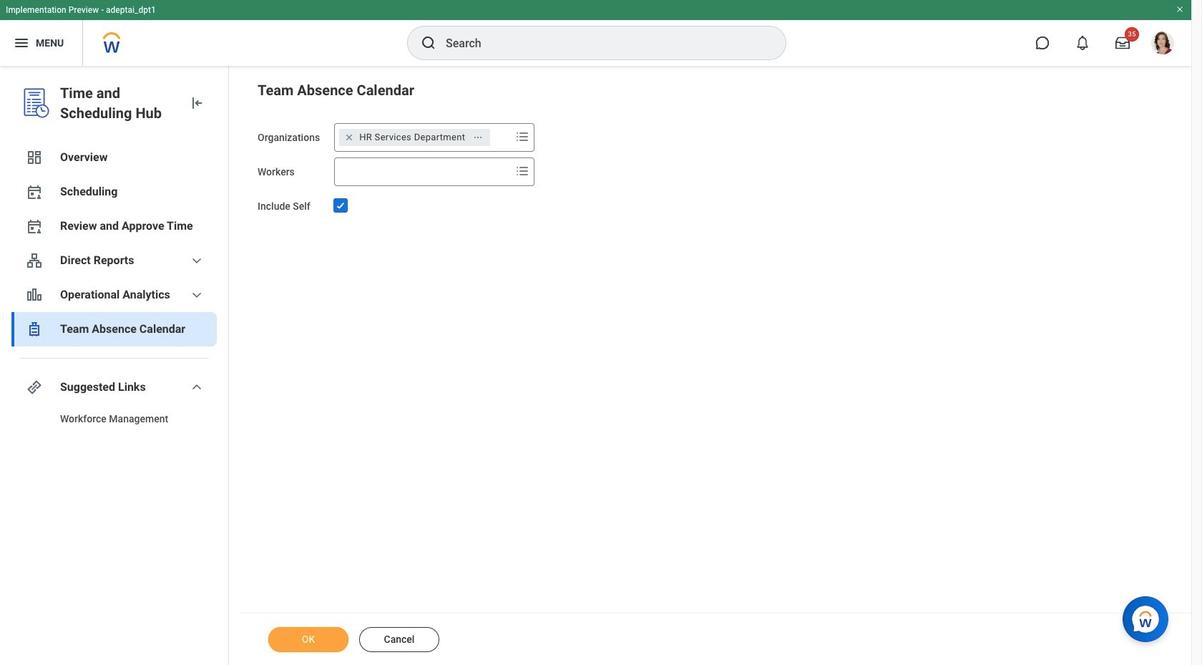 Task type: locate. For each thing, give the bounding box(es) containing it.
1 vertical spatial chevron down small image
[[188, 379, 205, 396]]

2 chevron down small image from the top
[[188, 379, 205, 396]]

chart image
[[26, 286, 43, 304]]

view team image
[[26, 252, 43, 269]]

chevron down small image
[[188, 286, 205, 304], [188, 379, 205, 396]]

justify image
[[13, 34, 30, 52]]

prompts image
[[514, 163, 531, 180]]

prompts image
[[514, 128, 531, 145]]

chevron down small image
[[188, 252, 205, 269]]

hr services department element
[[360, 131, 466, 144]]

link image
[[26, 379, 43, 396]]

close environment banner image
[[1176, 5, 1185, 14]]

calendar user solid image
[[26, 183, 43, 200]]

inbox large image
[[1116, 36, 1130, 50]]

0 vertical spatial chevron down small image
[[188, 286, 205, 304]]

task timeoff image
[[26, 321, 43, 338]]

1 chevron down small image from the top
[[188, 286, 205, 304]]

chevron down small image for link "image" on the left bottom of the page
[[188, 379, 205, 396]]

chevron down small image for chart image
[[188, 286, 205, 304]]

banner
[[0, 0, 1192, 66]]

hr services department, press delete to clear value. option
[[339, 129, 491, 146]]

notifications large image
[[1076, 36, 1090, 50]]



Task type: describe. For each thing, give the bounding box(es) containing it.
dashboard image
[[26, 149, 43, 166]]

calendar user solid image
[[26, 218, 43, 235]]

profile logan mcneil image
[[1152, 32, 1175, 57]]

check small image
[[332, 197, 350, 214]]

navigation pane region
[[0, 66, 229, 665]]

related actions image
[[473, 132, 484, 142]]

Search field
[[335, 159, 511, 185]]

search image
[[420, 34, 437, 52]]

transformation import image
[[188, 95, 205, 112]]

x small image
[[342, 130, 357, 145]]

time and scheduling hub element
[[60, 83, 177, 123]]

Search Workday  search field
[[446, 27, 757, 59]]



Task type: vqa. For each thing, say whether or not it's contained in the screenshot.
Global Navigation DIALOG
no



